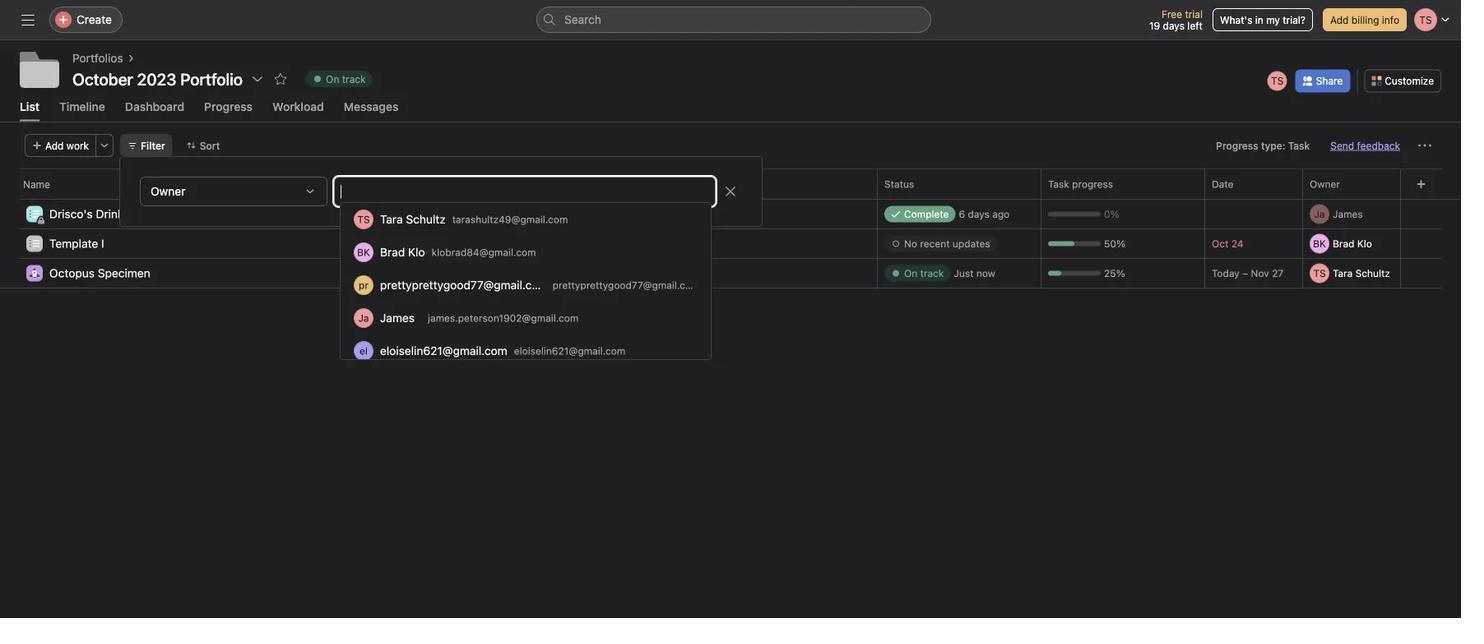 Task type: locate. For each thing, give the bounding box(es) containing it.
remove image inside octopus specimen "row"
[[1397, 268, 1407, 278]]

1 horizontal spatial on track
[[904, 268, 944, 279]]

drisco's drinks link
[[49, 205, 129, 223]]

on track down recent
[[904, 268, 944, 279]]

remove image right klo
[[1397, 239, 1407, 249]]

days right "19"
[[1163, 20, 1185, 31]]

add left work
[[45, 140, 64, 151]]

1 vertical spatial on track
[[904, 268, 944, 279]]

task
[[1288, 140, 1310, 151], [1048, 178, 1069, 190]]

octopus
[[49, 266, 95, 280]]

0 vertical spatial task
[[1288, 140, 1310, 151]]

octopus specimen row
[[0, 258, 1461, 290]]

on track
[[326, 73, 366, 85], [904, 268, 944, 279]]

remove image for template i
[[1397, 239, 1407, 249]]

0 horizontal spatial on track
[[326, 73, 366, 85]]

owner down filter at the top left of the page
[[151, 185, 185, 198]]

now
[[976, 268, 995, 279]]

no recent updates cell
[[877, 229, 1042, 259]]

1 row from the top
[[0, 168, 1461, 199]]

search list box
[[536, 7, 931, 33]]

on track button
[[299, 67, 380, 90]]

create button
[[49, 7, 123, 33]]

track up messages on the top left of page
[[342, 73, 366, 85]]

0 horizontal spatial days
[[968, 208, 990, 220]]

tara schultz
[[1333, 268, 1390, 279]]

0 vertical spatial add
[[1330, 14, 1349, 26]]

task right type:
[[1288, 140, 1310, 151]]

0 vertical spatial on track
[[326, 73, 366, 85]]

cell down the brad klo
[[1302, 258, 1410, 289]]

sort button
[[179, 134, 227, 157]]

ja
[[1314, 208, 1325, 220]]

0 horizontal spatial task
[[1048, 178, 1069, 190]]

schultz
[[1355, 268, 1390, 279]]

1 vertical spatial add
[[45, 140, 64, 151]]

cell for specimen
[[1302, 258, 1410, 289]]

remove image inside the template i row
[[1397, 239, 1407, 249]]

days right 6 in the top of the page
[[968, 208, 990, 220]]

template i cell
[[0, 229, 878, 261]]

my
[[1266, 14, 1280, 26]]

track
[[342, 73, 366, 85], [920, 268, 944, 279]]

search button
[[536, 7, 931, 33]]

cell containing bk
[[1302, 229, 1410, 259]]

more actions image
[[1418, 139, 1431, 152]]

ago
[[992, 208, 1010, 220]]

6 days ago
[[959, 208, 1010, 220]]

messages link
[[344, 100, 398, 121]]

tara
[[1333, 268, 1353, 279]]

cell up the brad klo
[[1302, 199, 1410, 229]]

0 horizontal spatial add
[[45, 140, 64, 151]]

0 vertical spatial days
[[1163, 20, 1185, 31]]

cell down the no recent updates
[[877, 258, 1042, 289]]

on
[[326, 73, 339, 85], [904, 268, 918, 279]]

progress
[[1072, 178, 1113, 190]]

what's in my trial? button
[[1213, 8, 1313, 31]]

on inside popup button
[[326, 73, 339, 85]]

cell inside the template i row
[[1302, 229, 1410, 259]]

template
[[49, 237, 98, 250]]

remove image right schultz
[[1397, 268, 1407, 278]]

portfolios
[[72, 51, 123, 65]]

oct 24
[[1212, 238, 1244, 250]]

0 horizontal spatial progress
[[204, 100, 253, 113]]

remove image right james
[[1397, 209, 1407, 219]]

0 vertical spatial progress
[[204, 100, 253, 113]]

None text field
[[341, 182, 353, 202]]

show options image
[[251, 72, 264, 86]]

0 horizontal spatial track
[[342, 73, 366, 85]]

1 horizontal spatial ts
[[1313, 268, 1326, 279]]

cell
[[877, 199, 1042, 229], [1302, 199, 1410, 229], [1302, 229, 1410, 259], [877, 258, 1042, 289], [1302, 258, 1410, 289]]

1 horizontal spatial track
[[920, 268, 944, 279]]

add
[[1330, 14, 1349, 26], [45, 140, 64, 151]]

ts left 'share' button
[[1271, 75, 1284, 87]]

1 horizontal spatial owner
[[1310, 178, 1340, 190]]

track down recent
[[920, 268, 944, 279]]

ts inside octopus specimen "row"
[[1313, 268, 1326, 279]]

timeline
[[59, 100, 105, 113]]

nov
[[1251, 268, 1269, 279]]

row
[[0, 168, 1461, 199], [0, 198, 1461, 200]]

add to starred image
[[274, 72, 287, 86]]

timeline link
[[59, 100, 105, 121]]

owner up ja at the top right
[[1310, 178, 1340, 190]]

progress inside progress type: task "dropdown button"
[[1216, 140, 1258, 151]]

0 vertical spatial track
[[342, 73, 366, 85]]

oct
[[1212, 238, 1229, 250]]

rocket image
[[30, 268, 39, 278]]

task inside row
[[1048, 178, 1069, 190]]

add billing info
[[1330, 14, 1399, 26]]

1 vertical spatial on
[[904, 268, 918, 279]]

send feedback link
[[1331, 138, 1400, 153]]

info
[[1382, 14, 1399, 26]]

cell up the no recent updates
[[877, 199, 1042, 229]]

task inside "dropdown button"
[[1288, 140, 1310, 151]]

1 horizontal spatial days
[[1163, 20, 1185, 31]]

owner
[[1310, 178, 1340, 190], [151, 185, 185, 198]]

0 vertical spatial on
[[326, 73, 339, 85]]

on track up messages on the top left of page
[[326, 73, 366, 85]]

1 horizontal spatial progress
[[1216, 140, 1258, 151]]

24
[[1231, 238, 1244, 250]]

what's in my trial?
[[1220, 14, 1306, 26]]

today – nov 27
[[1212, 268, 1284, 279]]

i
[[101, 237, 104, 250]]

1 vertical spatial task
[[1048, 178, 1069, 190]]

cell containing ts
[[1302, 258, 1410, 289]]

0 horizontal spatial on
[[326, 73, 339, 85]]

updates
[[953, 238, 990, 250]]

search
[[564, 13, 601, 26]]

cell for drinks
[[1302, 199, 1410, 229]]

list image
[[30, 209, 39, 219]]

track inside octopus specimen "row"
[[920, 268, 944, 279]]

cell up tara schultz
[[1302, 229, 1410, 259]]

drisco's drinks
[[49, 207, 129, 221]]

progress for progress type: task
[[1216, 140, 1258, 151]]

row containing name
[[0, 168, 1461, 199]]

progress left type:
[[1216, 140, 1258, 151]]

cell containing ja
[[1302, 199, 1410, 229]]

2023 portfolio
[[137, 69, 243, 88]]

1 vertical spatial track
[[920, 268, 944, 279]]

feedback
[[1357, 140, 1400, 151]]

remove image
[[724, 185, 737, 198], [1397, 209, 1407, 219], [1397, 239, 1407, 249], [1397, 268, 1407, 278]]

sort
[[200, 140, 220, 151]]

progress down show options icon
[[204, 100, 253, 113]]

1 vertical spatial progress
[[1216, 140, 1258, 151]]

1 vertical spatial days
[[968, 208, 990, 220]]

date
[[1212, 178, 1234, 190]]

list link
[[20, 100, 39, 121]]

type:
[[1261, 140, 1285, 151]]

ts left tara
[[1313, 268, 1326, 279]]

name
[[23, 178, 50, 190]]

1 vertical spatial ts
[[1313, 268, 1326, 279]]

1 horizontal spatial task
[[1288, 140, 1310, 151]]

6
[[959, 208, 965, 220]]

what's
[[1220, 14, 1252, 26]]

days
[[1163, 20, 1185, 31], [968, 208, 990, 220]]

ts
[[1271, 75, 1284, 87], [1313, 268, 1326, 279]]

0 horizontal spatial owner
[[151, 185, 185, 198]]

progress for progress
[[204, 100, 253, 113]]

octopus specimen cell
[[0, 258, 878, 290]]

add field image
[[1416, 179, 1426, 189]]

bk
[[1313, 238, 1326, 250]]

customize button
[[1364, 69, 1441, 92]]

trial?
[[1283, 14, 1306, 26]]

cell for i
[[1302, 229, 1410, 259]]

task left progress
[[1048, 178, 1069, 190]]

add left 'billing' at right
[[1330, 14, 1349, 26]]

0 vertical spatial ts
[[1271, 75, 1284, 87]]

status
[[884, 178, 914, 190]]

1 horizontal spatial add
[[1330, 14, 1349, 26]]

1 horizontal spatial on
[[904, 268, 918, 279]]

on track inside on track popup button
[[326, 73, 366, 85]]

klo
[[1357, 238, 1372, 250]]



Task type: vqa. For each thing, say whether or not it's contained in the screenshot.
the top Progress
yes



Task type: describe. For each thing, give the bounding box(es) containing it.
work
[[67, 140, 89, 151]]

on inside octopus specimen "row"
[[904, 268, 918, 279]]

recent
[[920, 238, 950, 250]]

just
[[954, 268, 974, 279]]

messages
[[344, 100, 398, 113]]

27
[[1272, 268, 1284, 279]]

trial
[[1185, 8, 1203, 20]]

portfolios link
[[72, 49, 123, 67]]

19
[[1149, 20, 1160, 31]]

remove image up drisco's drinks row
[[724, 185, 737, 198]]

drisco's
[[49, 207, 93, 221]]

more actions image
[[100, 141, 109, 150]]

cell containing complete
[[877, 199, 1042, 229]]

owner button
[[140, 177, 327, 206]]

add work button
[[25, 134, 96, 157]]

specimen
[[98, 266, 150, 280]]

no recent updates
[[904, 238, 990, 250]]

send feedback
[[1331, 140, 1400, 151]]

share
[[1316, 75, 1343, 87]]

add for add work
[[45, 140, 64, 151]]

0%
[[1104, 208, 1119, 220]]

remove image for octopus specimen
[[1397, 268, 1407, 278]]

task progress
[[1048, 178, 1113, 190]]

workload link
[[272, 100, 324, 121]]

left
[[1187, 20, 1203, 31]]

share button
[[1295, 69, 1350, 92]]

octopus specimen link
[[49, 264, 150, 282]]

today
[[1212, 268, 1240, 279]]

drisco's drinks cell
[[0, 199, 878, 231]]

free
[[1162, 8, 1182, 20]]

progress type: task button
[[1209, 134, 1317, 157]]

progress link
[[204, 100, 253, 121]]

customize
[[1385, 75, 1434, 87]]

create
[[77, 13, 112, 26]]

50%
[[1104, 238, 1126, 250]]

cell containing on track
[[877, 258, 1042, 289]]

octopus specimen
[[49, 266, 150, 280]]

october
[[72, 69, 133, 88]]

free trial 19 days left
[[1149, 8, 1203, 31]]

template i row
[[0, 229, 1461, 261]]

days inside drisco's drinks row
[[968, 208, 990, 220]]

list image
[[30, 239, 39, 249]]

james
[[1333, 208, 1363, 220]]

filter button
[[120, 134, 173, 157]]

days inside the free trial 19 days left
[[1163, 20, 1185, 31]]

0 horizontal spatial ts
[[1271, 75, 1284, 87]]

on track inside octopus specimen "row"
[[904, 268, 944, 279]]

remove image for drisco's drinks
[[1397, 209, 1407, 219]]

no
[[904, 238, 917, 250]]

–
[[1242, 268, 1248, 279]]

billing
[[1352, 14, 1379, 26]]

expand sidebar image
[[21, 13, 35, 26]]

drinks
[[96, 207, 129, 221]]

workload
[[272, 100, 324, 113]]

dashboard
[[125, 100, 184, 113]]

2 row from the top
[[0, 198, 1461, 200]]

just now
[[954, 268, 995, 279]]

brad
[[1333, 238, 1355, 250]]

add work
[[45, 140, 89, 151]]

25%
[[1104, 268, 1125, 279]]

add billing info button
[[1323, 8, 1407, 31]]

list
[[20, 100, 39, 113]]

dashboard link
[[125, 100, 184, 121]]

in
[[1255, 14, 1263, 26]]

template i link
[[49, 235, 104, 253]]

drisco's drinks row
[[0, 199, 1461, 231]]

filter
[[141, 140, 165, 151]]

add for add billing info
[[1330, 14, 1349, 26]]

track inside popup button
[[342, 73, 366, 85]]

complete
[[904, 208, 949, 220]]

brad klo
[[1333, 238, 1372, 250]]

owner inside popup button
[[151, 185, 185, 198]]

october 2023 portfolio
[[72, 69, 243, 88]]

send
[[1331, 140, 1354, 151]]

progress type: task
[[1216, 140, 1310, 151]]

template i
[[49, 237, 104, 250]]



